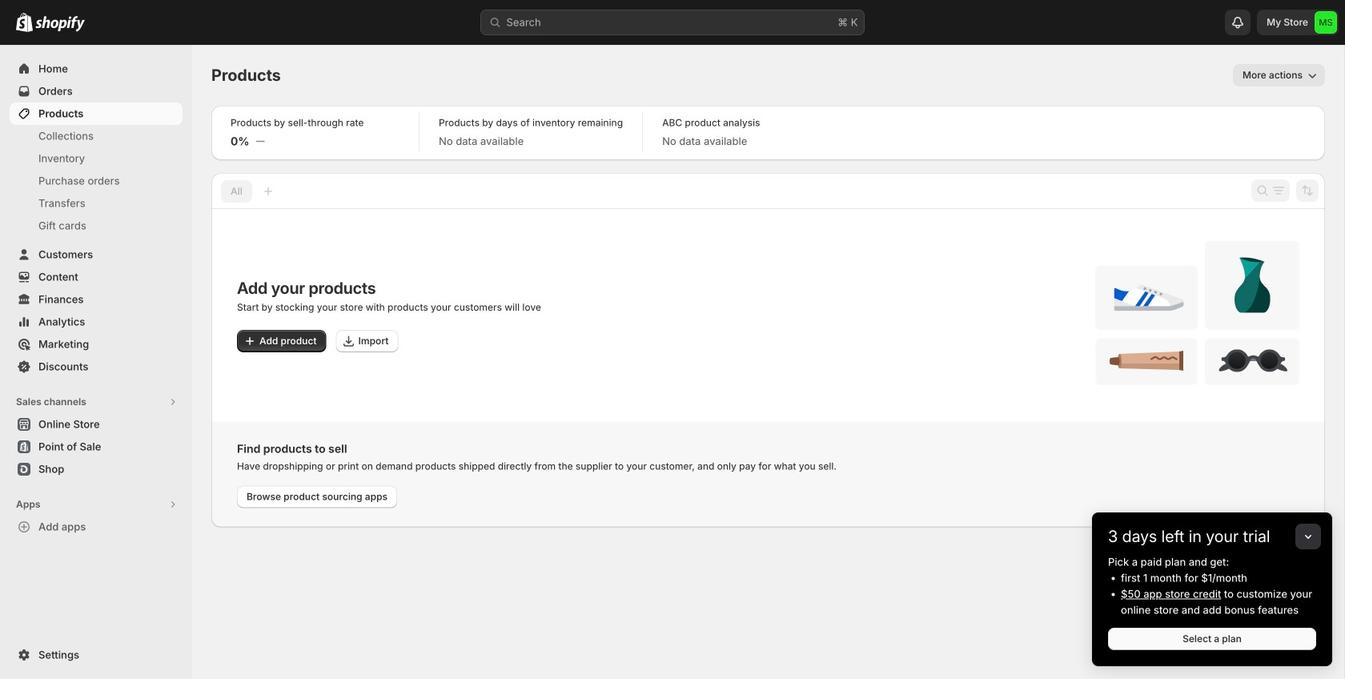 Task type: vqa. For each thing, say whether or not it's contained in the screenshot.
Online Store image
no



Task type: describe. For each thing, give the bounding box(es) containing it.
start by stocking your store with products your customers will love image
[[1096, 241, 1300, 385]]



Task type: locate. For each thing, give the bounding box(es) containing it.
my store image
[[1315, 11, 1338, 34]]

shopify image
[[16, 13, 33, 32]]

shopify image
[[35, 16, 85, 32]]



